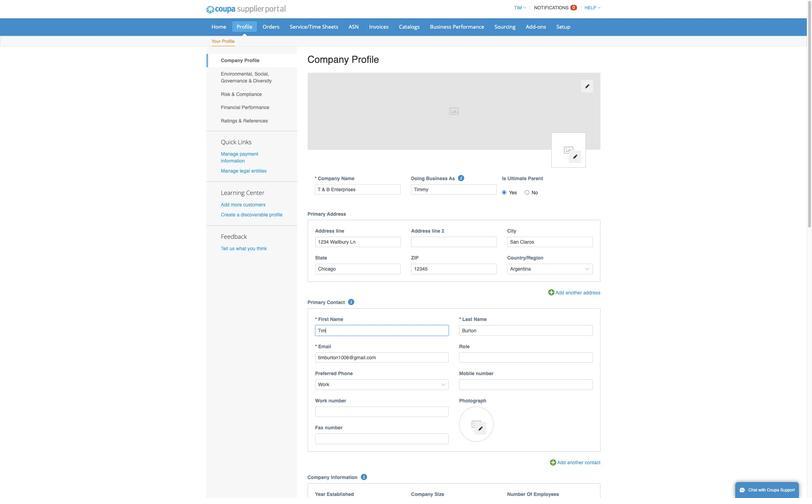 Task type: vqa. For each thing, say whether or not it's contained in the screenshot.
the another
yes



Task type: locate. For each thing, give the bounding box(es) containing it.
1 vertical spatial additional information image
[[361, 475, 367, 481]]

you
[[248, 246, 255, 252]]

manage for manage payment information
[[221, 151, 238, 157]]

primary address
[[308, 211, 346, 217]]

name
[[341, 176, 355, 181], [330, 317, 343, 323], [474, 317, 487, 323]]

0 vertical spatial number
[[476, 372, 494, 377]]

1 horizontal spatial line
[[432, 228, 440, 234]]

notifications
[[534, 5, 569, 10]]

role
[[459, 344, 470, 350]]

number right mobile
[[476, 372, 494, 377]]

1 vertical spatial number
[[329, 399, 346, 404]]

business
[[430, 23, 451, 30], [426, 176, 448, 181]]

2 horizontal spatial &
[[249, 78, 252, 84]]

company
[[308, 54, 349, 65], [221, 58, 243, 63], [318, 176, 340, 181], [308, 475, 330, 481], [411, 492, 433, 498]]

* for * first name
[[315, 317, 317, 323]]

State text field
[[315, 264, 401, 275]]

& left diversity
[[249, 78, 252, 84]]

preferred phone
[[315, 372, 353, 377]]

line
[[336, 228, 344, 234], [432, 228, 440, 234]]

employees
[[534, 492, 559, 498]]

add another contact button
[[550, 460, 601, 467]]

1 horizontal spatial performance
[[453, 23, 484, 30]]

1 manage from the top
[[221, 151, 238, 157]]

of
[[527, 492, 532, 498]]

2 vertical spatial &
[[239, 118, 242, 124]]

notifications 0
[[534, 5, 575, 10]]

number right work
[[329, 399, 346, 404]]

orders
[[263, 23, 280, 30]]

number right fax
[[325, 426, 343, 431]]

ultimate
[[508, 176, 527, 181]]

another left address on the right of the page
[[566, 290, 582, 296]]

company profile link
[[206, 54, 297, 67]]

primary
[[308, 211, 326, 217], [308, 300, 326, 306]]

additional information image right contact at left bottom
[[348, 300, 354, 306]]

state
[[315, 256, 327, 261]]

performance for business performance
[[453, 23, 484, 30]]

links
[[238, 138, 252, 146]]

name for * last name
[[474, 317, 487, 323]]

change image image for logo
[[573, 155, 578, 159]]

Mobile number text field
[[459, 380, 593, 391]]

with
[[759, 489, 766, 493]]

1 horizontal spatial change image image
[[573, 155, 578, 159]]

line for address line 2
[[432, 228, 440, 234]]

add left contact
[[557, 461, 566, 466]]

2 line from the left
[[432, 228, 440, 234]]

0 vertical spatial add
[[221, 202, 230, 208]]

zip
[[411, 256, 419, 261]]

Fax number text field
[[315, 434, 449, 445]]

0 vertical spatial performance
[[453, 23, 484, 30]]

1 primary from the top
[[308, 211, 326, 217]]

0 horizontal spatial performance
[[242, 105, 269, 110]]

manage inside manage payment information
[[221, 151, 238, 157]]

business performance link
[[426, 21, 489, 32]]

manage for manage legal entities
[[221, 168, 238, 174]]

tell us what you think
[[221, 246, 267, 252]]

0 horizontal spatial change image image
[[478, 427, 483, 432]]

feedback
[[221, 233, 247, 241]]

primary up first
[[308, 300, 326, 306]]

add inside button
[[556, 290, 564, 296]]

another inside button
[[567, 461, 584, 466]]

risk
[[221, 92, 230, 97]]

manage down 'information'
[[221, 168, 238, 174]]

doing
[[411, 176, 425, 181]]

legal
[[240, 168, 250, 174]]

add
[[221, 202, 230, 208], [556, 290, 564, 296], [557, 461, 566, 466]]

None text field
[[315, 185, 401, 195], [315, 353, 449, 364], [315, 185, 401, 195], [315, 353, 449, 364]]

& right risk
[[232, 92, 235, 97]]

preferred
[[315, 372, 337, 377]]

2 vertical spatial change image image
[[478, 427, 483, 432]]

navigation
[[511, 1, 601, 15]]

additional information image
[[348, 300, 354, 306], [361, 475, 367, 481]]

company profile down asn link
[[308, 54, 379, 65]]

profile link
[[232, 21, 257, 32]]

business left as
[[426, 176, 448, 181]]

support
[[780, 489, 795, 493]]

contact
[[327, 300, 345, 306]]

None radio
[[502, 190, 507, 195], [525, 190, 529, 195], [502, 190, 507, 195], [525, 190, 529, 195]]

1 vertical spatial another
[[567, 461, 584, 466]]

add inside button
[[557, 461, 566, 466]]

work
[[315, 399, 327, 404]]

number
[[476, 372, 494, 377], [329, 399, 346, 404], [325, 426, 343, 431]]

Work number text field
[[315, 407, 449, 418]]

0 vertical spatial another
[[566, 290, 582, 296]]

& inside environmental, social, governance & diversity
[[249, 78, 252, 84]]

Address line text field
[[315, 237, 401, 248]]

phone
[[338, 372, 353, 377]]

address for address line
[[315, 228, 335, 234]]

1 vertical spatial &
[[232, 92, 235, 97]]

sheets
[[322, 23, 338, 30]]

coupa supplier portal image
[[201, 1, 290, 18]]

add for add more customers
[[221, 202, 230, 208]]

tim link
[[511, 5, 526, 10]]

your profile
[[212, 39, 235, 44]]

environmental, social, governance & diversity
[[221, 71, 272, 84]]

add left address on the right of the page
[[556, 290, 564, 296]]

additional information image for primary contact
[[348, 300, 354, 306]]

add for add another address
[[556, 290, 564, 296]]

* email
[[315, 344, 331, 350]]

0 vertical spatial change image image
[[585, 84, 590, 89]]

name for * first name
[[330, 317, 343, 323]]

2 manage from the top
[[221, 168, 238, 174]]

& right ratings
[[239, 118, 242, 124]]

1 horizontal spatial &
[[239, 118, 242, 124]]

doing business as
[[411, 176, 455, 181]]

Role text field
[[459, 353, 593, 364]]

primary for primary address
[[308, 211, 326, 217]]

0 vertical spatial additional information image
[[348, 300, 354, 306]]

line up "address line" text field
[[336, 228, 344, 234]]

center
[[246, 189, 265, 197]]

additional information image for company information
[[361, 475, 367, 481]]

add more customers
[[221, 202, 266, 208]]

address left 2
[[411, 228, 431, 234]]

0 horizontal spatial &
[[232, 92, 235, 97]]

ratings
[[221, 118, 237, 124]]

navigation containing notifications 0
[[511, 1, 601, 15]]

address
[[583, 290, 601, 296]]

change image image
[[585, 84, 590, 89], [573, 155, 578, 159], [478, 427, 483, 432]]

sourcing
[[495, 23, 516, 30]]

asn link
[[344, 21, 363, 32]]

0 horizontal spatial additional information image
[[348, 300, 354, 306]]

1 vertical spatial add
[[556, 290, 564, 296]]

another left contact
[[567, 461, 584, 466]]

address down 'primary address'
[[315, 228, 335, 234]]

1 horizontal spatial additional information image
[[361, 475, 367, 481]]

&
[[249, 78, 252, 84], [232, 92, 235, 97], [239, 118, 242, 124]]

primary up address line
[[308, 211, 326, 217]]

1 vertical spatial manage
[[221, 168, 238, 174]]

add up create
[[221, 202, 230, 208]]

country/region
[[507, 256, 544, 261]]

2 vertical spatial add
[[557, 461, 566, 466]]

orders link
[[258, 21, 284, 32]]

help
[[585, 5, 596, 10]]

add-ons
[[526, 23, 546, 30]]

another inside button
[[566, 290, 582, 296]]

risk & compliance link
[[206, 88, 297, 101]]

2 horizontal spatial change image image
[[585, 84, 590, 89]]

0 vertical spatial primary
[[308, 211, 326, 217]]

1 vertical spatial performance
[[242, 105, 269, 110]]

additional information image right information
[[361, 475, 367, 481]]

company profile
[[308, 54, 379, 65], [221, 58, 259, 63]]

company profile up environmental,
[[221, 58, 259, 63]]

0 horizontal spatial company profile
[[221, 58, 259, 63]]

year
[[315, 492, 325, 498]]

company information
[[308, 475, 358, 481]]

manage legal entities link
[[221, 168, 267, 174]]

quick links
[[221, 138, 252, 146]]

photograph image
[[459, 407, 494, 443]]

City text field
[[507, 237, 593, 248]]

another for contact
[[567, 461, 584, 466]]

None text field
[[315, 326, 449, 336], [459, 326, 593, 336], [315, 326, 449, 336], [459, 326, 593, 336]]

* for * company name
[[315, 176, 317, 181]]

2 vertical spatial number
[[325, 426, 343, 431]]

line left 2
[[432, 228, 440, 234]]

manage legal entities
[[221, 168, 267, 174]]

create a discoverable profile link
[[221, 212, 283, 218]]

1 vertical spatial primary
[[308, 300, 326, 306]]

add-ons link
[[522, 21, 551, 32]]

0 horizontal spatial line
[[336, 228, 344, 234]]

number of employees
[[507, 492, 559, 498]]

2 primary from the top
[[308, 300, 326, 306]]

another
[[566, 290, 582, 296], [567, 461, 584, 466]]

additional information image
[[458, 175, 465, 181]]

social,
[[255, 71, 269, 77]]

* first name
[[315, 317, 343, 323]]

business right catalogs
[[430, 23, 451, 30]]

1 line from the left
[[336, 228, 344, 234]]

email
[[318, 344, 331, 350]]

1 vertical spatial change image image
[[573, 155, 578, 159]]

manage up 'information'
[[221, 151, 238, 157]]

0 vertical spatial &
[[249, 78, 252, 84]]

manage
[[221, 151, 238, 157], [221, 168, 238, 174]]

0 vertical spatial manage
[[221, 151, 238, 157]]



Task type: describe. For each thing, give the bounding box(es) containing it.
ratings & references
[[221, 118, 268, 124]]

add another address button
[[548, 290, 601, 297]]

think
[[257, 246, 267, 252]]

primary contact
[[308, 300, 345, 306]]

home
[[212, 23, 226, 30]]

ons
[[537, 23, 546, 30]]

number for fax number
[[325, 426, 343, 431]]

compliance
[[236, 92, 262, 97]]

address for address line 2
[[411, 228, 431, 234]]

tell
[[221, 246, 228, 252]]

invoices link
[[365, 21, 393, 32]]

add-
[[526, 23, 537, 30]]

* for * email
[[315, 344, 317, 350]]

your
[[212, 39, 221, 44]]

year established
[[315, 492, 354, 498]]

logo image
[[551, 133, 586, 168]]

create
[[221, 212, 235, 218]]

work number
[[315, 399, 346, 404]]

financial performance
[[221, 105, 269, 110]]

as
[[449, 176, 455, 181]]

add another contact
[[557, 461, 601, 466]]

* for * last name
[[459, 317, 461, 323]]

manage payment information
[[221, 151, 258, 164]]

name for * company name
[[341, 176, 355, 181]]

entities
[[251, 168, 267, 174]]

sourcing link
[[490, 21, 520, 32]]

Doing Business As text field
[[411, 185, 497, 195]]

0
[[573, 5, 575, 10]]

add another address
[[556, 290, 601, 296]]

ZIP text field
[[411, 264, 497, 275]]

* company name
[[315, 176, 355, 181]]

your profile link
[[211, 37, 235, 46]]

number for work number
[[329, 399, 346, 404]]

1 horizontal spatial company profile
[[308, 54, 379, 65]]

last
[[462, 317, 472, 323]]

references
[[243, 118, 268, 124]]

diversity
[[253, 78, 272, 84]]

asn
[[349, 23, 359, 30]]

fax
[[315, 426, 324, 431]]

add more customers link
[[221, 202, 266, 208]]

primary for primary contact
[[308, 300, 326, 306]]

is
[[502, 176, 506, 181]]

change image image for photograph
[[478, 427, 483, 432]]

service/time sheets link
[[285, 21, 343, 32]]

address up address line
[[327, 211, 346, 217]]

governance
[[221, 78, 247, 84]]

financial performance link
[[206, 101, 297, 114]]

size
[[435, 492, 444, 498]]

change image image for background image
[[585, 84, 590, 89]]

information
[[221, 158, 245, 164]]

parent
[[528, 176, 543, 181]]

number for mobile number
[[476, 372, 494, 377]]

us
[[230, 246, 235, 252]]

environmental, social, governance & diversity link
[[206, 67, 297, 88]]

address line
[[315, 228, 344, 234]]

tell us what you think button
[[221, 246, 267, 253]]

company size
[[411, 492, 444, 498]]

help link
[[582, 5, 601, 10]]

& for references
[[239, 118, 242, 124]]

address line 2
[[411, 228, 444, 234]]

performance for financial performance
[[242, 105, 269, 110]]

payment
[[240, 151, 258, 157]]

learning center
[[221, 189, 265, 197]]

profile
[[269, 212, 283, 218]]

a
[[237, 212, 240, 218]]

established
[[327, 492, 354, 498]]

discoverable
[[241, 212, 268, 218]]

chat with coupa support
[[749, 489, 795, 493]]

chat with coupa support button
[[735, 483, 799, 499]]

1 vertical spatial business
[[426, 176, 448, 181]]

number
[[507, 492, 526, 498]]

first
[[318, 317, 329, 323]]

tim
[[514, 5, 522, 10]]

customers
[[243, 202, 266, 208]]

background image
[[308, 73, 601, 150]]

Address line 2 text field
[[411, 237, 497, 248]]

catalogs link
[[395, 21, 424, 32]]

fax number
[[315, 426, 343, 431]]

service/time
[[290, 23, 321, 30]]

service/time sheets
[[290, 23, 338, 30]]

another for address
[[566, 290, 582, 296]]

invoices
[[369, 23, 389, 30]]

& for compliance
[[232, 92, 235, 97]]

* last name
[[459, 317, 487, 323]]

line for address line
[[336, 228, 344, 234]]

ratings & references link
[[206, 114, 297, 128]]

environmental,
[[221, 71, 253, 77]]

no
[[532, 190, 538, 196]]

chat
[[749, 489, 757, 493]]

business performance
[[430, 23, 484, 30]]

0 vertical spatial business
[[430, 23, 451, 30]]

add for add another contact
[[557, 461, 566, 466]]

is ultimate parent
[[502, 176, 543, 181]]



